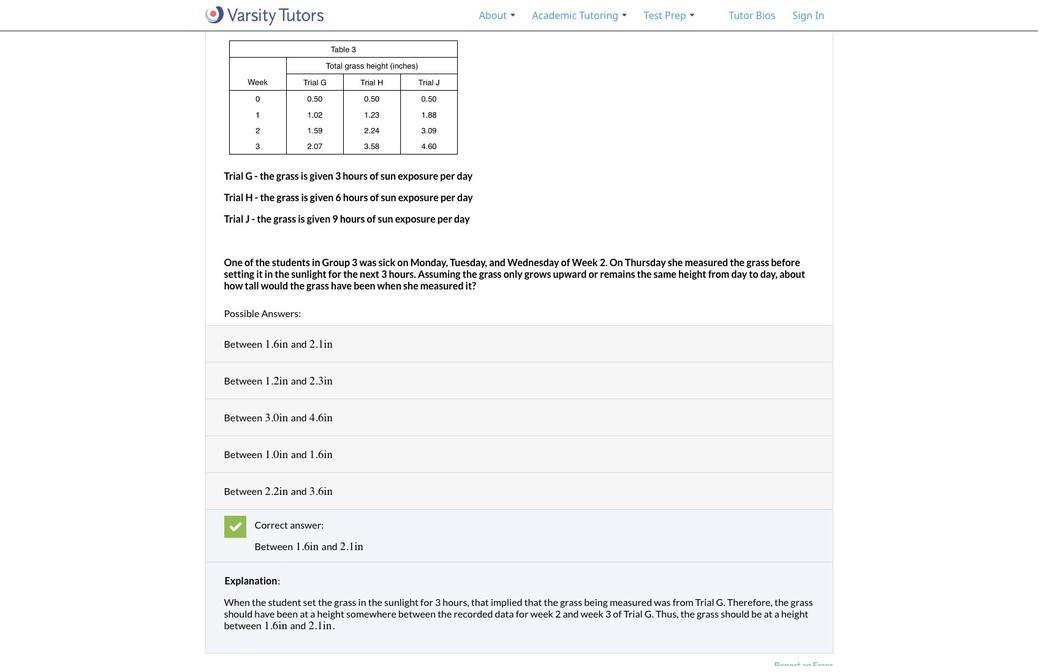 Task type: locate. For each thing, give the bounding box(es) containing it.
1 a from the left
[[311, 608, 316, 619]]

measured right same
[[685, 256, 729, 268]]

0 vertical spatial was
[[360, 256, 377, 268]]

measured
[[685, 256, 729, 268], [421, 279, 464, 291], [610, 596, 653, 608]]

tall
[[245, 279, 259, 291]]

1.6
[[265, 337, 279, 351], [310, 448, 324, 461], [296, 540, 310, 553], [264, 619, 279, 632]]

between down when
[[224, 619, 262, 631]]

data
[[495, 608, 514, 619]]

sun down trial h - the grass is given 6 hours of sun exposure per day at the left
[[378, 213, 394, 224]]

g. left therefore,
[[717, 596, 726, 608]]

sunlight left hours, on the left bottom
[[385, 596, 419, 608]]

h
[[246, 191, 253, 203]]

grass
[[276, 170, 299, 181], [277, 191, 299, 203], [274, 213, 296, 224], [747, 256, 770, 268], [479, 268, 502, 279], [307, 279, 329, 291], [334, 596, 357, 608], [561, 596, 583, 608], [791, 596, 814, 608], [697, 608, 720, 619]]

recorded
[[454, 608, 493, 619]]

monday,
[[411, 256, 448, 268]]

1 vertical spatial have
[[255, 608, 275, 619]]

1 horizontal spatial should
[[721, 608, 750, 619]]

- for h
[[255, 191, 258, 203]]

been inside one of the students in group 3 was sick on monday, tuesday, and wednesday of week 2. on thursday she measured the grass before setting it in the sunlight for the next 3 hours. assuming the grass only grows upward or remains the same height from day to day, about how tall would the grass have been when she measured it?
[[354, 279, 376, 291]]

tutor bios link
[[729, 0, 776, 31]]

when the student set the grass in the sunlight for 3 hours, that implied that the grass being measured was from trial g. therefore, the grass should have been at a height somewhere between the recorded data for week 2 and week 3 of trial g. thus, the grass should be at a height between
[[224, 596, 814, 631]]

between 1.6 i n and 2.1 i n down answers:
[[224, 337, 333, 351]]

0 horizontal spatial was
[[360, 256, 377, 268]]

- right j
[[252, 213, 255, 224]]

have inside one of the students in group 3 was sick on monday, tuesday, and wednesday of week 2. on thursday she measured the grass before setting it in the sunlight for the next 3 hours. assuming the grass only grows upward or remains the same height from day to day, about how tall would the grass have been when she measured it?
[[331, 279, 352, 291]]

2 at from the left
[[765, 608, 773, 619]]

about link
[[479, 0, 507, 31]]

0 vertical spatial from
[[709, 268, 730, 279]]

between
[[399, 608, 436, 619], [224, 619, 262, 631]]

sunlight right would
[[292, 268, 327, 279]]

was
[[360, 256, 377, 268], [655, 596, 671, 608]]

and down answers:
[[291, 338, 307, 349]]

1.6 down answers:
[[265, 337, 279, 351]]

week right 2
[[581, 608, 604, 619]]

and right 1.0
[[291, 448, 307, 460]]

given for 6
[[310, 191, 334, 203]]

per
[[441, 170, 455, 181], [441, 191, 456, 203], [438, 213, 453, 224]]

3.0
[[265, 411, 279, 424]]

it
[[257, 268, 263, 279]]

1 week from the left
[[531, 608, 554, 619]]

sun
[[381, 170, 396, 181], [381, 191, 397, 203], [378, 213, 394, 224]]

been left when
[[354, 279, 376, 291]]

1 vertical spatial was
[[655, 596, 671, 608]]

1 horizontal spatial at
[[765, 608, 773, 619]]

0 vertical spatial given
[[310, 170, 334, 181]]

and inside "between 1.2 i n and 2.3 i n"
[[291, 375, 307, 386]]

hours for 6
[[343, 191, 368, 203]]

1 horizontal spatial week
[[581, 608, 604, 619]]

0 vertical spatial hours
[[343, 170, 368, 181]]

1 at from the left
[[300, 608, 309, 619]]

1 horizontal spatial she
[[668, 256, 684, 268]]

week
[[531, 608, 554, 619], [581, 608, 604, 619]]

remains
[[601, 268, 636, 279]]

height
[[679, 268, 707, 279], [317, 608, 345, 619], [782, 608, 809, 619]]

1 horizontal spatial been
[[354, 279, 376, 291]]

tutoring
[[580, 9, 619, 22]]

1 vertical spatial 2.1
[[340, 540, 355, 553]]

2 horizontal spatial in
[[359, 596, 367, 608]]

hours right 9
[[340, 213, 365, 224]]

1 vertical spatial -
[[255, 191, 258, 203]]

of
[[370, 170, 379, 181], [370, 191, 379, 203], [367, 213, 376, 224], [245, 256, 254, 268], [562, 256, 571, 268], [614, 608, 622, 619]]

0 vertical spatial is
[[301, 170, 308, 181]]

0 horizontal spatial that
[[472, 596, 489, 608]]

hours right 6
[[343, 191, 368, 203]]

exposure for trial j - the grass is given 9 hours of sun exposure per day
[[395, 213, 436, 224]]

0 vertical spatial -
[[255, 170, 258, 181]]

at right be
[[765, 608, 773, 619]]

3 right 2
[[606, 608, 612, 619]]

between inside between 2.2 i n and 3.6 i n
[[224, 485, 263, 497]]

2 vertical spatial measured
[[610, 596, 653, 608]]

2 a from the left
[[775, 608, 780, 619]]

between left 1.0
[[224, 448, 263, 460]]

and down set
[[290, 619, 306, 631]]

in
[[312, 256, 320, 268], [265, 268, 273, 279], [359, 596, 367, 608]]

1 horizontal spatial from
[[709, 268, 730, 279]]

3 up 6
[[335, 170, 341, 181]]

of down trial g - the grass is given 3 hours of sun exposure per day
[[370, 191, 379, 203]]

table 3 image
[[224, 35, 464, 160]]

0 horizontal spatial she
[[404, 279, 419, 291]]

would
[[261, 279, 288, 291]]

1 vertical spatial sunlight
[[385, 596, 419, 608]]

0 horizontal spatial from
[[673, 596, 694, 608]]

trial h - the grass is given 6 hours of sun exposure per day
[[224, 191, 473, 203]]

sun down trial g - the grass is given 3 hours of sun exposure per day
[[381, 191, 397, 203]]

measured right being
[[610, 596, 653, 608]]

0 horizontal spatial week
[[531, 608, 554, 619]]

given
[[310, 170, 334, 181], [310, 191, 334, 203], [307, 213, 331, 224]]

in right students
[[312, 256, 320, 268]]

possible
[[224, 307, 260, 319]]

is left 6
[[301, 191, 308, 203]]

0 horizontal spatial have
[[255, 608, 275, 619]]

1.0
[[265, 448, 279, 461]]

hours for 9
[[340, 213, 365, 224]]

between 1.6 i n and 2.1 i n down 'answer:'
[[255, 540, 364, 553]]

0 horizontal spatial between
[[224, 619, 262, 631]]

given left 6
[[310, 191, 334, 203]]

she
[[668, 256, 684, 268], [404, 279, 419, 291]]

between inside between 1.0 i n and 1.6 i n
[[224, 448, 263, 460]]

1 horizontal spatial a
[[775, 608, 780, 619]]

a left .
[[311, 608, 316, 619]]

and left 4.6
[[291, 411, 307, 423]]

height right set
[[317, 608, 345, 619]]

hours up trial h - the grass is given 6 hours of sun exposure per day at the left
[[343, 170, 368, 181]]

one of the students in group 3 was sick on monday, tuesday, and wednesday of week 2. on thursday she measured the grass before setting it in the sunlight for the next 3 hours. assuming the grass only grows upward or remains the same height from day to day, about how tall would the grass have been when she measured it?
[[224, 256, 806, 291]]

0 horizontal spatial height
[[317, 608, 345, 619]]

between left hours, on the left bottom
[[399, 608, 436, 619]]

2 vertical spatial -
[[252, 213, 255, 224]]

1.2
[[265, 374, 279, 387]]

0 vertical spatial been
[[354, 279, 376, 291]]

of left it
[[245, 256, 254, 268]]

2 horizontal spatial measured
[[685, 256, 729, 268]]

2 vertical spatial per
[[438, 213, 453, 224]]

height right same
[[679, 268, 707, 279]]

for right "data"
[[516, 608, 529, 619]]

2 vertical spatial hours
[[340, 213, 365, 224]]

day for trial j - the grass is given 9 hours of sun exposure per day
[[454, 213, 470, 224]]

0 vertical spatial measured
[[685, 256, 729, 268]]

therefore,
[[728, 596, 773, 608]]

explanation :
[[225, 574, 280, 586]]

9
[[333, 213, 338, 224]]

2 that from the left
[[525, 596, 542, 608]]

hours for 3
[[343, 170, 368, 181]]

1 vertical spatial hours
[[343, 191, 368, 203]]

1 vertical spatial group
[[322, 256, 350, 268]]

in right it
[[265, 268, 273, 279]]

0 horizontal spatial measured
[[421, 279, 464, 291]]

exposure for trial g - the grass is given 3 hours of sun exposure per day
[[398, 170, 439, 181]]

that
[[472, 596, 489, 608], [525, 596, 542, 608]]

3 left hours, on the left bottom
[[435, 596, 441, 608]]

for left next
[[329, 268, 342, 279]]

exposure for trial h - the grass is given 6 hours of sun exposure per day
[[399, 191, 439, 203]]

0 vertical spatial group
[[224, 14, 252, 26]]

day
[[457, 170, 473, 181], [458, 191, 473, 203], [454, 213, 470, 224], [732, 268, 748, 279]]

have
[[331, 279, 352, 291], [255, 608, 275, 619]]

for left hours, on the left bottom
[[421, 596, 434, 608]]

0 vertical spatial between 1.6 i n and 2.1 i n
[[224, 337, 333, 351]]

week left 2
[[531, 608, 554, 619]]

measured down monday,
[[421, 279, 464, 291]]

given left 9
[[307, 213, 331, 224]]

and left 2.3 on the left bottom of page
[[291, 375, 307, 386]]

0 horizontal spatial sunlight
[[292, 268, 327, 279]]

of up trial h - the grass is given 6 hours of sun exposure per day at the left
[[370, 170, 379, 181]]

g
[[246, 170, 253, 181]]

0 horizontal spatial g.
[[645, 608, 654, 619]]

correct
[[255, 519, 288, 530]]

2 horizontal spatial for
[[516, 608, 529, 619]]

- right g
[[255, 170, 258, 181]]

students
[[272, 256, 310, 268]]

between
[[224, 338, 263, 349], [224, 375, 263, 386], [224, 411, 263, 423], [224, 448, 263, 460], [224, 485, 263, 497], [255, 540, 293, 552]]

of right being
[[614, 608, 622, 619]]

trial for trial j - the grass is given 9 hours of sun exposure per day
[[224, 213, 244, 224]]

tutor bios
[[729, 9, 776, 22]]

sun for 6
[[381, 191, 397, 203]]

day inside one of the students in group 3 was sick on monday, tuesday, and wednesday of week 2. on thursday she measured the grass before setting it in the sunlight for the next 3 hours. assuming the grass only grows upward or remains the same height from day to day, about how tall would the grass have been when she measured it?
[[732, 268, 748, 279]]

1 vertical spatial sun
[[381, 191, 397, 203]]

thus,
[[656, 608, 679, 619]]

hours
[[343, 170, 368, 181], [343, 191, 368, 203], [340, 213, 365, 224]]

- for j
[[252, 213, 255, 224]]

per for trial j - the grass is given 9 hours of sun exposure per day
[[438, 213, 453, 224]]

group 3 variable: different sunlight exposure
[[224, 14, 419, 26]]

grows
[[525, 268, 552, 279]]

group
[[224, 14, 252, 26], [322, 256, 350, 268]]

0 vertical spatial sun
[[381, 170, 396, 181]]

in right set
[[359, 596, 367, 608]]

how
[[224, 279, 243, 291]]

have right when
[[255, 608, 275, 619]]

3 left next
[[352, 256, 358, 268]]

2 vertical spatial given
[[307, 213, 331, 224]]

2.2
[[265, 484, 279, 498]]

she right when
[[404, 279, 419, 291]]

1 vertical spatial given
[[310, 191, 334, 203]]

1.6 i n and 2.1 i n .
[[264, 619, 335, 632]]

trial j - the grass is given 9 hours of sun exposure per day
[[224, 213, 470, 224]]

test
[[644, 9, 663, 22]]

-
[[255, 170, 258, 181], [255, 191, 258, 203], [252, 213, 255, 224]]

0 horizontal spatial at
[[300, 608, 309, 619]]

that right implied
[[525, 596, 542, 608]]

g. left thus,
[[645, 608, 654, 619]]

should
[[224, 608, 253, 619], [721, 608, 750, 619]]

height inside one of the students in group 3 was sick on monday, tuesday, and wednesday of week 2. on thursday she measured the grass before setting it in the sunlight for the next 3 hours. assuming the grass only grows upward or remains the same height from day to day, about how tall would the grass have been when she measured it?
[[679, 268, 707, 279]]

grass right g
[[276, 170, 299, 181]]

been inside the when the student set the grass in the sunlight for 3 hours, that implied that the grass being measured was from trial g. therefore, the grass should have been at a height somewhere between the recorded data for week 2 and week 3 of trial g. thus, the grass should be at a height between
[[277, 608, 298, 619]]

sun up trial h - the grass is given 6 hours of sun exposure per day at the left
[[381, 170, 396, 181]]

1 vertical spatial been
[[277, 608, 298, 619]]

between 1.6 i n and 2.1 i n
[[224, 337, 333, 351], [255, 540, 364, 553]]

from inside the when the student set the grass in the sunlight for 3 hours, that implied that the grass being measured was from trial g. therefore, the grass should have been at a height somewhere between the recorded data for week 2 and week 3 of trial g. thus, the grass should be at a height between
[[673, 596, 694, 608]]

per for trial h - the grass is given 6 hours of sun exposure per day
[[441, 191, 456, 203]]

sign in
[[793, 9, 825, 22]]

that right hours, on the left bottom
[[472, 596, 489, 608]]

1 horizontal spatial that
[[525, 596, 542, 608]]

between left 1.2
[[224, 375, 263, 386]]

height right be
[[782, 608, 809, 619]]

should down explanation
[[224, 608, 253, 619]]

is left 9
[[298, 213, 305, 224]]

between down correct
[[255, 540, 293, 552]]

1.6 down student
[[264, 619, 279, 632]]

only
[[504, 268, 523, 279]]

- for g
[[255, 170, 258, 181]]

and inside between 2.2 i n and 3.6 i n
[[291, 485, 307, 497]]

0 vertical spatial 2.1
[[310, 337, 324, 351]]

have left next
[[331, 279, 352, 291]]

given up trial h - the grass is given 6 hours of sun exposure per day at the left
[[310, 170, 334, 181]]

a right be
[[775, 608, 780, 619]]

0 vertical spatial have
[[331, 279, 352, 291]]

3.6
[[310, 484, 324, 498]]

1 horizontal spatial was
[[655, 596, 671, 608]]

2 vertical spatial sun
[[378, 213, 394, 224]]

grass up .
[[334, 596, 357, 608]]

0 horizontal spatial should
[[224, 608, 253, 619]]

1 horizontal spatial group
[[322, 256, 350, 268]]

trial right thus,
[[696, 596, 715, 608]]

- right h
[[255, 191, 258, 203]]

answer:
[[290, 519, 324, 530]]

group left variable:
[[224, 14, 252, 26]]

and right tuesday,
[[490, 256, 506, 268]]

0 vertical spatial per
[[441, 170, 455, 181]]

1 horizontal spatial height
[[679, 268, 707, 279]]

2.1
[[310, 337, 324, 351], [340, 540, 355, 553], [309, 619, 323, 632]]

0 horizontal spatial been
[[277, 608, 298, 619]]

have inside the when the student set the grass in the sunlight for 3 hours, that implied that the grass being measured was from trial g. therefore, the grass should have been at a height somewhere between the recorded data for week 2 and week 3 of trial g. thus, the grass should be at a height between
[[255, 608, 275, 619]]

trial left j
[[224, 213, 244, 224]]

1 horizontal spatial have
[[331, 279, 352, 291]]

grass right be
[[791, 596, 814, 608]]

g.
[[717, 596, 726, 608], [645, 608, 654, 619]]

when
[[378, 279, 402, 291]]

0 vertical spatial sunlight
[[292, 268, 327, 279]]

and inside the when the student set the grass in the sunlight for 3 hours, that implied that the grass being measured was from trial g. therefore, the grass should have been at a height somewhere between the recorded data for week 2 and week 3 of trial g. thus, the grass should be at a height between
[[563, 608, 579, 619]]

1 vertical spatial from
[[673, 596, 694, 608]]

0 horizontal spatial a
[[311, 608, 316, 619]]

should left be
[[721, 608, 750, 619]]

day for trial g - the grass is given 3 hours of sun exposure per day
[[457, 170, 473, 181]]

sun for 9
[[378, 213, 394, 224]]

different sunlight
[[300, 14, 376, 26]]

2 week from the left
[[581, 608, 604, 619]]

sunlight
[[292, 268, 327, 279], [385, 596, 419, 608]]

1 vertical spatial is
[[301, 191, 308, 203]]

trial left g
[[224, 170, 244, 181]]

1 horizontal spatial sunlight
[[385, 596, 419, 608]]

is up trial h - the grass is given 6 hours of sun exposure per day at the left
[[301, 170, 308, 181]]

day for trial h - the grass is given 6 hours of sun exposure per day
[[458, 191, 473, 203]]

trial left h
[[224, 191, 244, 203]]

student
[[268, 596, 301, 608]]

and left 3.6 on the left bottom of the page
[[291, 485, 307, 497]]

been left set
[[277, 608, 298, 619]]

1 vertical spatial per
[[441, 191, 456, 203]]

and right 2
[[563, 608, 579, 619]]

when
[[224, 596, 250, 608]]

between left "3.0"
[[224, 411, 263, 423]]

2 vertical spatial is
[[298, 213, 305, 224]]

between left 2.2 in the bottom of the page
[[224, 485, 263, 497]]

between 1.0 i n and 1.6 i n
[[224, 448, 333, 461]]

between down possible
[[224, 338, 263, 349]]

at left .
[[300, 608, 309, 619]]

she right thursday
[[668, 256, 684, 268]]

1 horizontal spatial measured
[[610, 596, 653, 608]]

somewhere
[[347, 608, 397, 619]]

academic tutoring link
[[533, 0, 619, 31]]

group left next
[[322, 256, 350, 268]]

0 horizontal spatial for
[[329, 268, 342, 279]]



Task type: vqa. For each thing, say whether or not it's contained in the screenshot.
Group in the One of the students in Group 3 was sick on Monday, Tuesday, and Wednesday of Week 2. On Thursday she measured the grass before setting it in the sunlight for the next 3 hours. Assuming the grass only grows upward or remains the same height from day to day, about how tall would the grass have been when she measured it?
yes



Task type: describe. For each thing, give the bounding box(es) containing it.
trial for trial h - the grass is given 6 hours of sun exposure per day
[[224, 191, 244, 203]]

thursday
[[625, 256, 667, 268]]

implied
[[491, 596, 523, 608]]

tuesday,
[[450, 256, 488, 268]]

grass left being
[[561, 596, 583, 608]]

grass left 'only'
[[479, 268, 502, 279]]

sick
[[379, 256, 396, 268]]

grass right j
[[274, 213, 296, 224]]

day,
[[761, 268, 778, 279]]

2.
[[600, 256, 608, 268]]

wednesday
[[508, 256, 560, 268]]

given for 3
[[310, 170, 334, 181]]

between 1.2 i n and 2.3 i n
[[224, 374, 333, 387]]

and inside between 3.0 i n and 4.6 i n
[[291, 411, 307, 423]]

between inside "between 1.2 i n and 2.3 i n"
[[224, 375, 263, 386]]

one
[[224, 256, 243, 268]]

tutor
[[729, 9, 754, 22]]

bios
[[757, 9, 776, 22]]

variable:
[[261, 14, 298, 26]]

on
[[610, 256, 624, 268]]

or
[[589, 268, 599, 279]]

grass down students
[[307, 279, 329, 291]]

sign in link
[[793, 0, 825, 31]]

given for 9
[[307, 213, 331, 224]]

grass right h
[[277, 191, 299, 203]]

1.6 down 'answer:'
[[296, 540, 310, 553]]

between 3.0 i n and 4.6 i n
[[224, 411, 333, 424]]

was inside the when the student set the grass in the sunlight for 3 hours, that implied that the grass being measured was from trial g. therefore, the grass should have been at a height somewhere between the recorded data for week 2 and week 3 of trial g. thus, the grass should be at a height between
[[655, 596, 671, 608]]

is for 9
[[298, 213, 305, 224]]

is for 3
[[301, 170, 308, 181]]

about
[[780, 268, 806, 279]]

it?
[[466, 279, 476, 291]]

academic tutoring
[[533, 9, 619, 22]]

hours,
[[443, 596, 470, 608]]

2 vertical spatial 2.1
[[309, 619, 323, 632]]

0 horizontal spatial group
[[224, 14, 252, 26]]

in
[[816, 9, 825, 22]]

2 should from the left
[[721, 608, 750, 619]]

3 left variable:
[[254, 14, 259, 26]]

and inside 1.6 i n and 2.1 i n .
[[290, 619, 306, 631]]

on
[[398, 256, 409, 268]]

test prep
[[644, 9, 687, 22]]

is for 6
[[301, 191, 308, 203]]

and inside between 1.0 i n and 1.6 i n
[[291, 448, 307, 460]]

between inside between 3.0 i n and 4.6 i n
[[224, 411, 263, 423]]

measured inside the when the student set the grass in the sunlight for 3 hours, that implied that the grass being measured was from trial g. therefore, the grass should have been at a height somewhere between the recorded data for week 2 and week 3 of trial g. thus, the grass should be at a height between
[[610, 596, 653, 608]]

hours.
[[389, 268, 416, 279]]

sign
[[793, 9, 813, 22]]

1 vertical spatial she
[[404, 279, 419, 291]]

1.6 up 3.6 on the left bottom of the page
[[310, 448, 324, 461]]

3 right next
[[382, 268, 387, 279]]

2.3
[[310, 374, 324, 387]]

.
[[333, 619, 335, 631]]

upward
[[554, 268, 587, 279]]

of left week
[[562, 256, 571, 268]]

about
[[479, 9, 507, 22]]

and inside one of the students in group 3 was sick on monday, tuesday, and wednesday of week 2. on thursday she measured the grass before setting it in the sunlight for the next 3 hours. assuming the grass only grows upward or remains the same height from day to day, about how tall would the grass have been when she measured it?
[[490, 256, 506, 268]]

was inside one of the students in group 3 was sick on monday, tuesday, and wednesday of week 2. on thursday she measured the grass before setting it in the sunlight for the next 3 hours. assuming the grass only grows upward or remains the same height from day to day, about how tall would the grass have been when she measured it?
[[360, 256, 377, 268]]

2 horizontal spatial height
[[782, 608, 809, 619]]

correct answer:
[[255, 519, 324, 530]]

1 vertical spatial between 1.6 i n and 2.1 i n
[[255, 540, 364, 553]]

1 horizontal spatial between
[[399, 608, 436, 619]]

1 that from the left
[[472, 596, 489, 608]]

academic
[[533, 9, 577, 22]]

0 horizontal spatial in
[[265, 268, 273, 279]]

4.6
[[310, 411, 324, 424]]

be
[[752, 608, 763, 619]]

grass left before
[[747, 256, 770, 268]]

next
[[360, 268, 380, 279]]

of down trial h - the grass is given 6 hours of sun exposure per day at the left
[[367, 213, 376, 224]]

1 should from the left
[[224, 608, 253, 619]]

per for trial g - the grass is given 3 hours of sun exposure per day
[[441, 170, 455, 181]]

sunlight inside one of the students in group 3 was sick on monday, tuesday, and wednesday of week 2. on thursday she measured the grass before setting it in the sunlight for the next 3 hours. assuming the grass only grows upward or remains the same height from day to day, about how tall would the grass have been when she measured it?
[[292, 268, 327, 279]]

grass right thus,
[[697, 608, 720, 619]]

setting
[[224, 268, 255, 279]]

sun for 3
[[381, 170, 396, 181]]

1 horizontal spatial for
[[421, 596, 434, 608]]

for inside one of the students in group 3 was sick on monday, tuesday, and wednesday of week 2. on thursday she measured the grass before setting it in the sunlight for the next 3 hours. assuming the grass only grows upward or remains the same height from day to day, about how tall would the grass have been when she measured it?
[[329, 268, 342, 279]]

being
[[585, 596, 608, 608]]

prep
[[665, 9, 687, 22]]

trial for trial g - the grass is given 3 hours of sun exposure per day
[[224, 170, 244, 181]]

to
[[750, 268, 759, 279]]

sunlight inside the when the student set the grass in the sunlight for 3 hours, that implied that the grass being measured was from trial g. therefore, the grass should have been at a height somewhere between the recorded data for week 2 and week 3 of trial g. thus, the grass should be at a height between
[[385, 596, 419, 608]]

explanation
[[225, 574, 277, 586]]

test prep link
[[644, 0, 687, 31]]

and down 'answer:'
[[322, 540, 338, 552]]

of inside the when the student set the grass in the sunlight for 3 hours, that implied that the grass being measured was from trial g. therefore, the grass should have been at a height somewhere between the recorded data for week 2 and week 3 of trial g. thus, the grass should be at a height between
[[614, 608, 622, 619]]

2
[[556, 608, 561, 619]]

trial g - the grass is given 3 hours of sun exposure per day
[[224, 170, 473, 181]]

1 horizontal spatial in
[[312, 256, 320, 268]]

assuming
[[418, 268, 461, 279]]

1 vertical spatial measured
[[421, 279, 464, 291]]

possible answers:
[[224, 307, 301, 319]]

from inside one of the students in group 3 was sick on monday, tuesday, and wednesday of week 2. on thursday she measured the grass before setting it in the sunlight for the next 3 hours. assuming the grass only grows upward or remains the same height from day to day, about how tall would the grass have been when she measured it?
[[709, 268, 730, 279]]

same
[[654, 268, 677, 279]]

answers:
[[262, 307, 301, 319]]

6
[[336, 191, 341, 203]]

0 vertical spatial she
[[668, 256, 684, 268]]

week
[[572, 256, 598, 268]]

in inside the when the student set the grass in the sunlight for 3 hours, that implied that the grass being measured was from trial g. therefore, the grass should have been at a height somewhere between the recorded data for week 2 and week 3 of trial g. thus, the grass should be at a height between
[[359, 596, 367, 608]]

trial left thus,
[[624, 608, 643, 619]]

between 2.2 i n and 3.6 i n
[[224, 484, 333, 498]]

j
[[246, 213, 250, 224]]

1 horizontal spatial g.
[[717, 596, 726, 608]]

:
[[278, 574, 280, 586]]

before
[[772, 256, 801, 268]]

set
[[303, 596, 316, 608]]

group inside one of the students in group 3 was sick on monday, tuesday, and wednesday of week 2. on thursday she measured the grass before setting it in the sunlight for the next 3 hours. assuming the grass only grows upward or remains the same height from day to day, about how tall would the grass have been when she measured it?
[[322, 256, 350, 268]]



